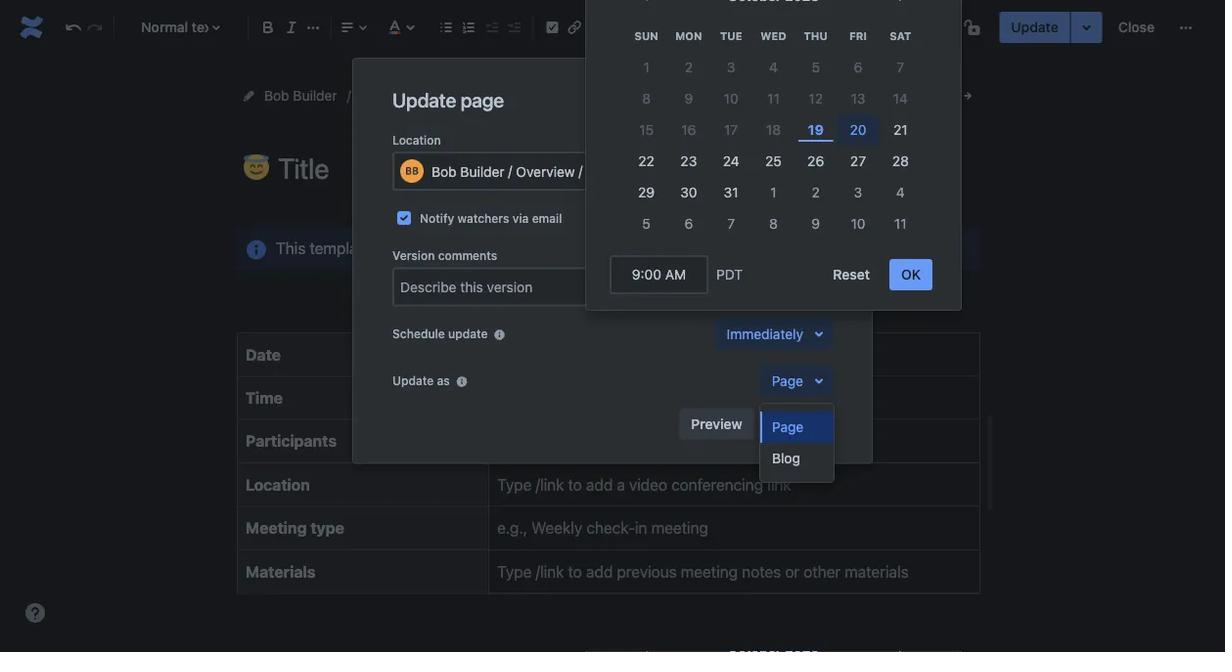 Task type: describe. For each thing, give the bounding box(es) containing it.
9:00 am
[[632, 267, 686, 283]]

by
[[498, 239, 515, 257]]

25
[[766, 153, 782, 169]]

20 button
[[837, 115, 880, 146]]

10 cell
[[710, 83, 753, 115]]

this template is brought to you by meetical, an online meeting management tool.
[[276, 239, 842, 257]]

you
[[468, 239, 494, 257]]

time
[[246, 389, 283, 408]]

thu
[[804, 30, 828, 43]]

type
[[311, 519, 344, 538]]

0 vertical spatial 7 button
[[880, 52, 922, 83]]

row containing 15
[[626, 115, 922, 146]]

9 cell
[[668, 83, 710, 115]]

tue
[[720, 30, 743, 43]]

31 button
[[710, 177, 753, 209]]

15 button
[[626, 115, 668, 146]]

29
[[638, 185, 655, 201]]

bob for bob builder
[[264, 88, 289, 104]]

1 vertical spatial 8 button
[[753, 209, 795, 240]]

reset button
[[822, 259, 882, 291]]

5 button for row containing 5
[[626, 209, 668, 240]]

updating as a blog will move your content to the blog section of the selected space image
[[454, 374, 470, 390]]

update
[[448, 327, 488, 341]]

location inside main content area, start typing to enter text. text field
[[246, 476, 310, 494]]

outdent ⇧tab image
[[480, 16, 503, 39]]

5 cell
[[795, 52, 837, 83]]

schedule update
[[393, 327, 488, 341]]

overview link
[[435, 84, 494, 108]]

17 cell
[[710, 115, 753, 146]]

1 vertical spatial 3 button
[[837, 177, 880, 209]]

content
[[361, 88, 411, 104]]

27
[[851, 153, 866, 169]]

notify
[[420, 211, 454, 225]]

bob builder link
[[264, 84, 337, 108]]

action item image
[[541, 16, 564, 39]]

adjust update settings image
[[1076, 16, 1099, 39]]

19
[[808, 122, 824, 138]]

page
[[461, 88, 504, 111]]

24
[[723, 153, 740, 169]]

bold ⌘b image
[[256, 16, 280, 39]]

1 horizontal spatial 1 button
[[753, 177, 795, 209]]

12
[[809, 91, 823, 107]]

october 2023 grid
[[626, 19, 922, 240]]

0 vertical spatial 10 button
[[710, 83, 753, 115]]

bob builder
[[264, 88, 337, 104]]

1 horizontal spatial location
[[393, 133, 441, 147]]

bob builder / overview /
[[432, 162, 587, 180]]

24 button
[[710, 146, 753, 177]]

meetical,
[[519, 239, 583, 257]]

14
[[893, 91, 908, 107]]

update as
[[393, 374, 450, 388]]

sun
[[635, 30, 659, 43]]

16 cell
[[668, 115, 710, 146]]

18
[[766, 122, 781, 138]]

12 cell
[[795, 83, 837, 115]]

0 vertical spatial overview
[[435, 88, 494, 104]]

23 button
[[668, 146, 710, 177]]

update left page
[[393, 88, 456, 111]]

29 button
[[626, 177, 668, 209]]

row containing sun
[[626, 19, 922, 52]]

italic ⌘i image
[[280, 16, 303, 39]]

0 vertical spatial 6 button
[[837, 52, 880, 83]]

11 cell
[[753, 83, 795, 115]]

30 button
[[668, 177, 710, 209]]

0 horizontal spatial 5
[[643, 216, 651, 232]]

update up blog on the right bottom
[[774, 416, 821, 432]]

participants
[[246, 432, 337, 451]]

am
[[665, 267, 686, 283]]

content link
[[361, 84, 411, 108]]

toggle update as blog select image
[[808, 370, 831, 393]]

brought
[[391, 239, 446, 257]]

0 vertical spatial 8 button
[[626, 83, 668, 115]]

update left as
[[393, 374, 434, 388]]

11 for the bottommost 11 button
[[895, 216, 907, 232]]

0 horizontal spatial 2 button
[[668, 52, 710, 83]]

9 for rightmost 9 button
[[812, 216, 820, 232]]

27 button
[[837, 146, 880, 177]]

overview inside bob builder / overview /
[[516, 164, 575, 180]]

7 cell
[[880, 52, 922, 83]]

15
[[639, 122, 654, 138]]

13
[[851, 91, 866, 107]]

Main content area, start typing to enter text. text field
[[225, 226, 995, 653]]

1 horizontal spatial 9 button
[[795, 209, 837, 240]]

3 inside cell
[[727, 59, 736, 75]]

mon
[[676, 30, 702, 43]]

9:00
[[632, 267, 662, 283]]

meeting
[[654, 239, 711, 257]]

panel info image
[[245, 238, 268, 262]]

make page full-width image
[[952, 84, 975, 108]]

this
[[276, 239, 306, 257]]

1 vertical spatial update button
[[762, 409, 833, 440]]

saved
[[753, 19, 792, 35]]

template
[[310, 239, 372, 257]]

4 inside cell
[[769, 59, 778, 75]]

8 cell
[[626, 83, 668, 115]]

update left "adjust update settings" icon
[[1012, 19, 1059, 35]]

2 for 2 button to the left
[[685, 59, 693, 75]]

18 cell
[[753, 115, 795, 146]]

preview button
[[680, 409, 754, 440]]

10 for top 10 button
[[724, 91, 739, 107]]

22
[[639, 153, 655, 169]]

1 vertical spatial 11 button
[[880, 209, 922, 240]]

6 cell
[[837, 52, 880, 83]]

close button
[[1107, 12, 1167, 43]]

toggle schedule update dialog image
[[808, 323, 831, 346]]

16 button
[[668, 115, 710, 146]]

version comments
[[393, 249, 498, 263]]

4 cell
[[753, 52, 795, 83]]

bob builder image
[[812, 12, 843, 43]]

18 button
[[753, 115, 795, 146]]

numbered list ⌘⇧7 image
[[457, 16, 481, 39]]

comments
[[438, 249, 498, 263]]

confluence image
[[16, 12, 47, 43]]

1 vertical spatial 7 button
[[710, 209, 753, 240]]

version
[[393, 249, 435, 263]]

0 vertical spatial 3 button
[[710, 52, 753, 83]]

1 horizontal spatial 3
[[854, 185, 863, 201]]

page button
[[760, 366, 833, 397]]

bob for bob builder / overview /
[[432, 164, 457, 180]]

pdt
[[717, 267, 743, 283]]

26 button
[[795, 146, 837, 177]]

bullet list ⌘⇧8 image
[[435, 16, 458, 39]]

0 vertical spatial 11 button
[[753, 83, 795, 115]]

14 cell
[[880, 83, 922, 115]]

1 vertical spatial 6
[[685, 216, 693, 232]]

13 button
[[837, 83, 880, 115]]

23
[[681, 153, 697, 169]]

sat
[[890, 30, 912, 43]]

17 button
[[710, 115, 753, 146]]

via
[[513, 211, 529, 225]]

0 horizontal spatial 9 button
[[668, 83, 710, 115]]

row containing 5
[[626, 209, 922, 240]]

5 inside cell
[[812, 59, 820, 75]]

20 cell
[[837, 115, 880, 146]]

meeting
[[246, 519, 307, 538]]

close publish modal image
[[810, 90, 833, 114]]

10 for 10 button to the bottom
[[851, 216, 866, 232]]

immediately
[[727, 326, 804, 342]]



Task type: vqa. For each thing, say whether or not it's contained in the screenshot.
6 to the left
yes



Task type: locate. For each thing, give the bounding box(es) containing it.
Version comments field
[[395, 270, 831, 305]]

3 button down 27
[[837, 177, 880, 209]]

7 down 31 button
[[728, 216, 735, 232]]

1 horizontal spatial 10
[[851, 216, 866, 232]]

update button left "adjust update settings" icon
[[1000, 12, 1071, 43]]

1 vertical spatial 5 button
[[626, 209, 668, 240]]

0 horizontal spatial update button
[[762, 409, 833, 440]]

1 vertical spatial 9 button
[[795, 209, 837, 240]]

1 button down sun
[[626, 52, 668, 83]]

1 vertical spatial 10
[[851, 216, 866, 232]]

1 vertical spatial 1
[[771, 185, 777, 201]]

0 horizontal spatial location
[[246, 476, 310, 494]]

16
[[682, 122, 696, 138]]

3 button
[[710, 52, 753, 83], [837, 177, 880, 209]]

8 button
[[626, 83, 668, 115], [753, 209, 795, 240]]

0 horizontal spatial 10 button
[[710, 83, 753, 115]]

emoji image
[[628, 16, 652, 39]]

schedule your update for a future date. notifications will be sent when the page is updated image
[[492, 327, 508, 343]]

update button up blog on the right bottom
[[762, 409, 833, 440]]

1 vertical spatial page
[[772, 419, 804, 436]]

builder
[[293, 88, 337, 104], [461, 164, 505, 180]]

9
[[685, 91, 693, 107], [812, 216, 820, 232]]

1 vertical spatial 10 button
[[837, 209, 880, 240]]

5 up online
[[643, 216, 651, 232]]

15 cell
[[626, 115, 668, 146]]

1
[[644, 59, 650, 75], [771, 185, 777, 201]]

1 vertical spatial 4
[[897, 185, 905, 201]]

0 vertical spatial bob
[[264, 88, 289, 104]]

6 row from the top
[[626, 177, 922, 209]]

overview
[[435, 88, 494, 104], [516, 164, 575, 180]]

ok button
[[890, 259, 933, 291]]

online
[[608, 239, 650, 257]]

31
[[724, 185, 739, 201]]

0 horizontal spatial 1
[[644, 59, 650, 75]]

update
[[1012, 19, 1059, 35], [393, 88, 456, 111], [393, 374, 434, 388], [774, 416, 821, 432]]

0 vertical spatial 2 button
[[668, 52, 710, 83]]

8 button left tool.
[[753, 209, 795, 240]]

1 horizontal spatial 7
[[897, 59, 905, 75]]

2 button down 26
[[795, 177, 837, 209]]

fri
[[850, 30, 867, 43]]

0 horizontal spatial 4 button
[[753, 52, 795, 83]]

close
[[1119, 19, 1155, 35]]

12 button
[[795, 83, 837, 115]]

0 horizontal spatial 11 button
[[753, 83, 795, 115]]

1 vertical spatial 6 button
[[668, 209, 710, 240]]

bob right "move this page" icon
[[264, 88, 289, 104]]

page up blog on the right bottom
[[772, 419, 804, 436]]

9 inside 'cell'
[[685, 91, 693, 107]]

1 vertical spatial overview
[[516, 164, 575, 180]]

edit page location image
[[802, 160, 825, 183]]

0 horizontal spatial 2
[[685, 59, 693, 75]]

builder inside bob builder / overview /
[[461, 164, 505, 180]]

10 down 3 cell
[[724, 91, 739, 107]]

schedule
[[393, 327, 445, 341]]

4 down 28 button
[[897, 185, 905, 201]]

row group
[[626, 52, 922, 240]]

/
[[509, 162, 513, 179], [579, 162, 583, 179]]

2 button down mon
[[668, 52, 710, 83]]

1 horizontal spatial 1
[[771, 185, 777, 201]]

page
[[772, 373, 804, 389], [772, 419, 804, 436]]

10 up reset
[[851, 216, 866, 232]]

1 vertical spatial 1 button
[[753, 177, 795, 209]]

1 horizontal spatial bob
[[432, 164, 457, 180]]

3 button down the tue at the top right
[[710, 52, 753, 83]]

row containing 29
[[626, 177, 922, 209]]

/ up notify watchers via email
[[509, 162, 513, 179]]

3 down 27 button
[[854, 185, 863, 201]]

28
[[893, 153, 909, 169]]

undo ⌘z image
[[62, 16, 85, 39]]

0 vertical spatial 7
[[897, 59, 905, 75]]

page inside page 'popup button'
[[772, 373, 804, 389]]

date
[[246, 345, 281, 364]]

builder for bob builder / overview /
[[461, 164, 505, 180]]

0 vertical spatial 3
[[727, 59, 736, 75]]

overview up email
[[516, 164, 575, 180]]

update page
[[393, 88, 504, 111]]

1 horizontal spatial 5
[[812, 59, 820, 75]]

0 horizontal spatial overview
[[435, 88, 494, 104]]

schedule update element
[[715, 319, 833, 350]]

3 down the tue at the top right
[[727, 59, 736, 75]]

26
[[808, 153, 825, 169]]

28 button
[[880, 146, 922, 177]]

Give this page a title text field
[[278, 153, 981, 185]]

0 horizontal spatial 8 button
[[626, 83, 668, 115]]

21 button
[[880, 115, 922, 146]]

0 horizontal spatial 5 button
[[626, 209, 668, 240]]

layouts image
[[672, 16, 695, 39]]

22 button
[[626, 146, 668, 177]]

7 down sat
[[897, 59, 905, 75]]

1 horizontal spatial 8
[[770, 216, 778, 232]]

an
[[587, 239, 604, 257]]

1 horizontal spatial 10 button
[[837, 209, 880, 240]]

row containing 8
[[626, 83, 922, 115]]

13 cell
[[837, 83, 880, 115]]

1 / from the left
[[509, 162, 513, 179]]

0 vertical spatial 9 button
[[668, 83, 710, 115]]

2 inside cell
[[685, 59, 693, 75]]

5 button for "5" cell
[[795, 52, 837, 83]]

1 vertical spatial 2 button
[[795, 177, 837, 209]]

row
[[626, 19, 922, 52], [626, 52, 922, 83], [626, 83, 922, 115], [626, 115, 922, 146], [626, 146, 922, 177], [626, 177, 922, 209], [626, 209, 922, 240]]

1 vertical spatial location
[[246, 476, 310, 494]]

1 row from the top
[[626, 19, 922, 52]]

5 button down "29"
[[626, 209, 668, 240]]

location
[[393, 133, 441, 147], [246, 476, 310, 494]]

update button
[[1000, 12, 1071, 43], [762, 409, 833, 440]]

0 vertical spatial 9
[[685, 91, 693, 107]]

0 vertical spatial location
[[393, 133, 441, 147]]

11 down 4 cell
[[768, 91, 780, 107]]

materials
[[246, 563, 316, 581]]

11
[[768, 91, 780, 107], [895, 216, 907, 232]]

2 down the "edit page location" icon
[[812, 185, 820, 201]]

1 vertical spatial 2
[[812, 185, 820, 201]]

management
[[715, 239, 807, 257]]

1 horizontal spatial 7 button
[[880, 52, 922, 83]]

2 button
[[668, 52, 710, 83], [795, 177, 837, 209]]

4
[[769, 59, 778, 75], [897, 185, 905, 201]]

2 down mon
[[685, 59, 693, 75]]

builder inside the bob builder link
[[293, 88, 337, 104]]

blog
[[772, 451, 801, 467]]

row containing 1
[[626, 52, 922, 83]]

25 button
[[753, 146, 795, 177]]

7 row from the top
[[626, 209, 922, 240]]

5
[[812, 59, 820, 75], [643, 216, 651, 232]]

1 vertical spatial 11
[[895, 216, 907, 232]]

9 button up 16
[[668, 83, 710, 115]]

2
[[685, 59, 693, 75], [812, 185, 820, 201]]

1 vertical spatial 3
[[854, 185, 863, 201]]

tool.
[[811, 239, 842, 257]]

page left toggle update as blog select icon
[[772, 373, 804, 389]]

1 cell
[[626, 52, 668, 83]]

11 button
[[753, 83, 795, 115], [880, 209, 922, 240]]

1 down sun
[[644, 59, 650, 75]]

1 horizontal spatial 6 button
[[837, 52, 880, 83]]

1 horizontal spatial 2 button
[[795, 177, 837, 209]]

6 button up 13
[[837, 52, 880, 83]]

wed
[[761, 30, 787, 43]]

move this page image
[[241, 88, 256, 104]]

builder right "move this page" icon
[[293, 88, 337, 104]]

bob
[[264, 88, 289, 104], [432, 164, 457, 180]]

0 horizontal spatial 7
[[728, 216, 735, 232]]

7
[[897, 59, 905, 75], [728, 216, 735, 232]]

4 down wed
[[769, 59, 778, 75]]

next month, november 2023 image
[[891, 0, 914, 8]]

0 horizontal spatial 3
[[727, 59, 736, 75]]

1 horizontal spatial 4
[[897, 185, 905, 201]]

1 vertical spatial bob
[[432, 164, 457, 180]]

9 down 2 cell
[[685, 91, 693, 107]]

6 up meeting on the right of the page
[[685, 216, 693, 232]]

14 button
[[880, 83, 922, 115]]

1 button down 25
[[753, 177, 795, 209]]

watchers
[[458, 211, 510, 225]]

link image
[[563, 16, 586, 39]]

1 horizontal spatial builder
[[461, 164, 505, 180]]

6 button down 30
[[668, 209, 710, 240]]

11 inside cell
[[768, 91, 780, 107]]

3 cell
[[710, 52, 753, 83]]

5 button up 12
[[795, 52, 837, 83]]

6 inside 6 cell
[[854, 59, 863, 75]]

1 horizontal spatial overview
[[516, 164, 575, 180]]

0 horizontal spatial 6
[[685, 216, 693, 232]]

0 horizontal spatial 6 button
[[668, 209, 710, 240]]

1 horizontal spatial 9
[[812, 216, 820, 232]]

0 vertical spatial 1 button
[[626, 52, 668, 83]]

7 button down 31
[[710, 209, 753, 240]]

bob inside bob builder / overview /
[[432, 164, 457, 180]]

row containing 22
[[626, 146, 922, 177]]

7 button up 14
[[880, 52, 922, 83]]

0 vertical spatial 1
[[644, 59, 650, 75]]

3
[[727, 59, 736, 75], [854, 185, 863, 201]]

location up meeting
[[246, 476, 310, 494]]

8
[[642, 91, 651, 107], [770, 216, 778, 232]]

4 button down 28
[[880, 177, 922, 209]]

11 button up the ok at the top right of the page
[[880, 209, 922, 240]]

1 horizontal spatial 2
[[812, 185, 820, 201]]

ok
[[902, 267, 921, 283]]

8 button up 15
[[626, 83, 668, 115]]

indent tab image
[[502, 16, 526, 39]]

notify watchers via email
[[420, 211, 562, 225]]

0 horizontal spatial 9
[[685, 91, 693, 107]]

9 up tool.
[[812, 216, 820, 232]]

8 inside cell
[[642, 91, 651, 107]]

1 horizontal spatial 8 button
[[753, 209, 795, 240]]

0 vertical spatial 4 button
[[753, 52, 795, 83]]

redo ⌘⇧z image
[[83, 16, 107, 39]]

20
[[850, 122, 867, 138]]

4 row from the top
[[626, 115, 922, 146]]

11 for the top 11 button
[[768, 91, 780, 107]]

builder for bob builder
[[293, 88, 337, 104]]

table image
[[650, 16, 673, 39]]

8 down 1 cell
[[642, 91, 651, 107]]

1 inside cell
[[644, 59, 650, 75]]

preview
[[692, 416, 743, 432]]

1 horizontal spatial update button
[[1000, 12, 1071, 43]]

0 horizontal spatial 3 button
[[710, 52, 753, 83]]

8 up management
[[770, 216, 778, 232]]

0 vertical spatial 6
[[854, 59, 863, 75]]

add image, video, or file image
[[585, 16, 608, 39]]

0 horizontal spatial /
[[509, 162, 513, 179]]

builder up watchers
[[461, 164, 505, 180]]

to
[[450, 239, 464, 257]]

1 horizontal spatial 6
[[854, 59, 863, 75]]

21
[[894, 122, 908, 138]]

0 horizontal spatial bob
[[264, 88, 289, 104]]

location down update page
[[393, 133, 441, 147]]

17
[[725, 122, 738, 138]]

reset
[[833, 267, 870, 283]]

9 for the left 9 button
[[685, 91, 693, 107]]

is
[[376, 239, 387, 257]]

1 down 25 button
[[771, 185, 777, 201]]

1 horizontal spatial 4 button
[[880, 177, 922, 209]]

6
[[854, 59, 863, 75], [685, 216, 693, 232]]

30
[[681, 185, 698, 201]]

0 vertical spatial 2
[[685, 59, 693, 75]]

0 vertical spatial builder
[[293, 88, 337, 104]]

0 horizontal spatial 8
[[642, 91, 651, 107]]

0 vertical spatial 10
[[724, 91, 739, 107]]

2 row from the top
[[626, 52, 922, 83]]

4 button down wed
[[753, 52, 795, 83]]

10 button up reset
[[837, 209, 880, 240]]

1 horizontal spatial 3 button
[[837, 177, 880, 209]]

19 button
[[795, 115, 837, 146]]

previous month, september 2023 image
[[633, 0, 657, 8]]

9 button down the "edit page location" icon
[[795, 209, 837, 240]]

10 button
[[710, 83, 753, 115], [837, 209, 880, 240]]

10 button up 17
[[710, 83, 753, 115]]

10 inside cell
[[724, 91, 739, 107]]

3 row from the top
[[626, 83, 922, 115]]

7 inside 7 cell
[[897, 59, 905, 75]]

meeting type
[[246, 519, 344, 538]]

1 horizontal spatial 11
[[895, 216, 907, 232]]

0 horizontal spatial 1 button
[[626, 52, 668, 83]]

11 button up 18 at the right top of the page
[[753, 83, 795, 115]]

1 horizontal spatial /
[[579, 162, 583, 179]]

2 cell
[[668, 52, 710, 83]]

5 button
[[795, 52, 837, 83], [626, 209, 668, 240]]

row group containing 1
[[626, 52, 922, 240]]

email
[[532, 211, 562, 225]]

bob up notify
[[432, 164, 457, 180]]

confluence image
[[16, 12, 47, 43]]

1 vertical spatial builder
[[461, 164, 505, 180]]

5 row from the top
[[626, 146, 922, 177]]

/ left 22 button
[[579, 162, 583, 179]]

1 vertical spatial 7
[[728, 216, 735, 232]]

2 for rightmost 2 button
[[812, 185, 820, 201]]

0 vertical spatial update button
[[1000, 12, 1071, 43]]

2 / from the left
[[579, 162, 583, 179]]

as
[[437, 374, 450, 388]]

1 horizontal spatial 5 button
[[795, 52, 837, 83]]

0 vertical spatial 8
[[642, 91, 651, 107]]

0 vertical spatial page
[[772, 373, 804, 389]]

overview down numbered list ⌘⇧7 icon
[[435, 88, 494, 104]]

0 vertical spatial 11
[[768, 91, 780, 107]]

0 horizontal spatial 4
[[769, 59, 778, 75]]

1 vertical spatial 5
[[643, 216, 651, 232]]

4 button
[[753, 52, 795, 83], [880, 177, 922, 209]]

5 down thu
[[812, 59, 820, 75]]

6 down fri
[[854, 59, 863, 75]]

11 up the ok at the top right of the page
[[895, 216, 907, 232]]

1 vertical spatial 8
[[770, 216, 778, 232]]

0 horizontal spatial builder
[[293, 88, 337, 104]]

immediately button
[[715, 319, 833, 350]]

0 horizontal spatial 10
[[724, 91, 739, 107]]

1 vertical spatial 4 button
[[880, 177, 922, 209]]

1 vertical spatial 9
[[812, 216, 820, 232]]

9 button
[[668, 83, 710, 115], [795, 209, 837, 240]]



